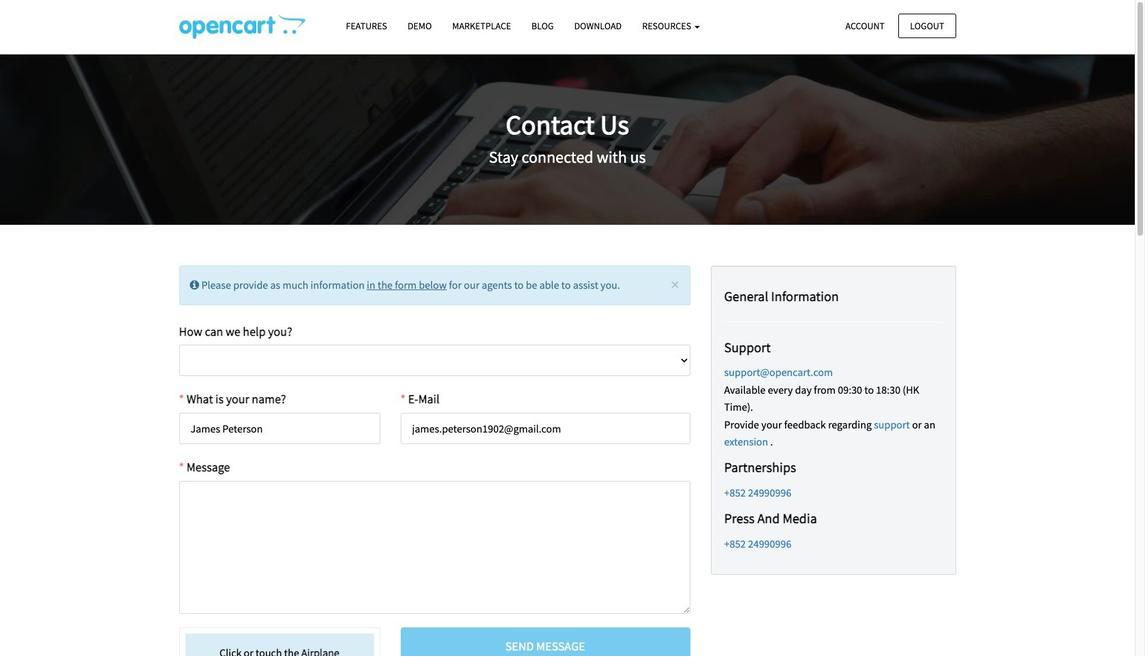 Task type: describe. For each thing, give the bounding box(es) containing it.
Email text field
[[401, 413, 691, 445]]

Name text field
[[179, 413, 380, 445]]

opencart - contact image
[[179, 14, 305, 39]]



Task type: locate. For each thing, give the bounding box(es) containing it.
info circle image
[[190, 280, 199, 291]]

None text field
[[179, 482, 691, 615]]



Task type: vqa. For each thing, say whether or not it's contained in the screenshot.
"Download" inside 'link'
no



